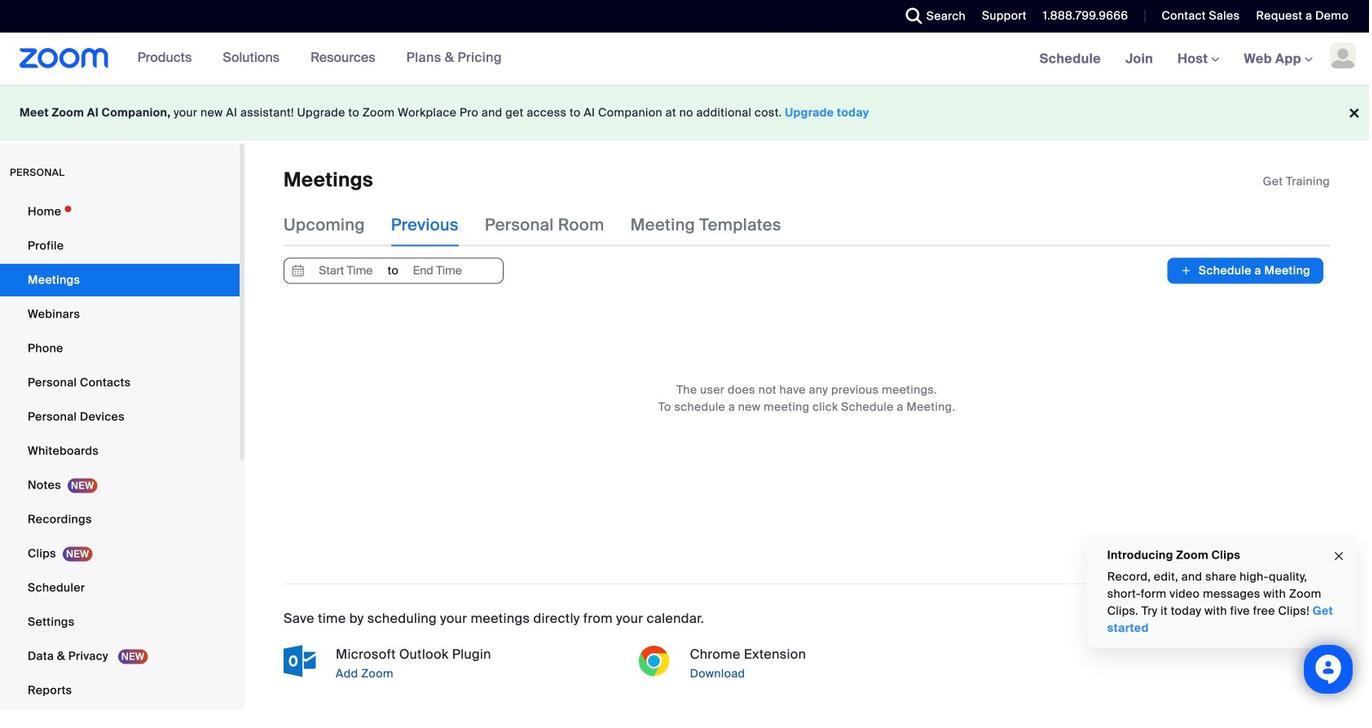 Task type: describe. For each thing, give the bounding box(es) containing it.
close image
[[1333, 548, 1346, 566]]

Date Range Picker Start field
[[308, 259, 384, 283]]

add image
[[1181, 263, 1193, 279]]

tabs of meeting tab list
[[284, 204, 808, 247]]



Task type: vqa. For each thing, say whether or not it's contained in the screenshot.
application
yes



Task type: locate. For each thing, give the bounding box(es) containing it.
profile picture image
[[1331, 42, 1357, 68]]

meetings navigation
[[1028, 33, 1370, 86]]

zoom logo image
[[20, 48, 109, 68]]

application
[[1263, 174, 1331, 190]]

banner
[[0, 33, 1370, 86]]

Date Range Picker End field
[[400, 259, 475, 283]]

personal menu menu
[[0, 196, 240, 709]]

product information navigation
[[109, 33, 514, 85]]

footer
[[0, 85, 1370, 141]]

date image
[[289, 259, 308, 283]]



